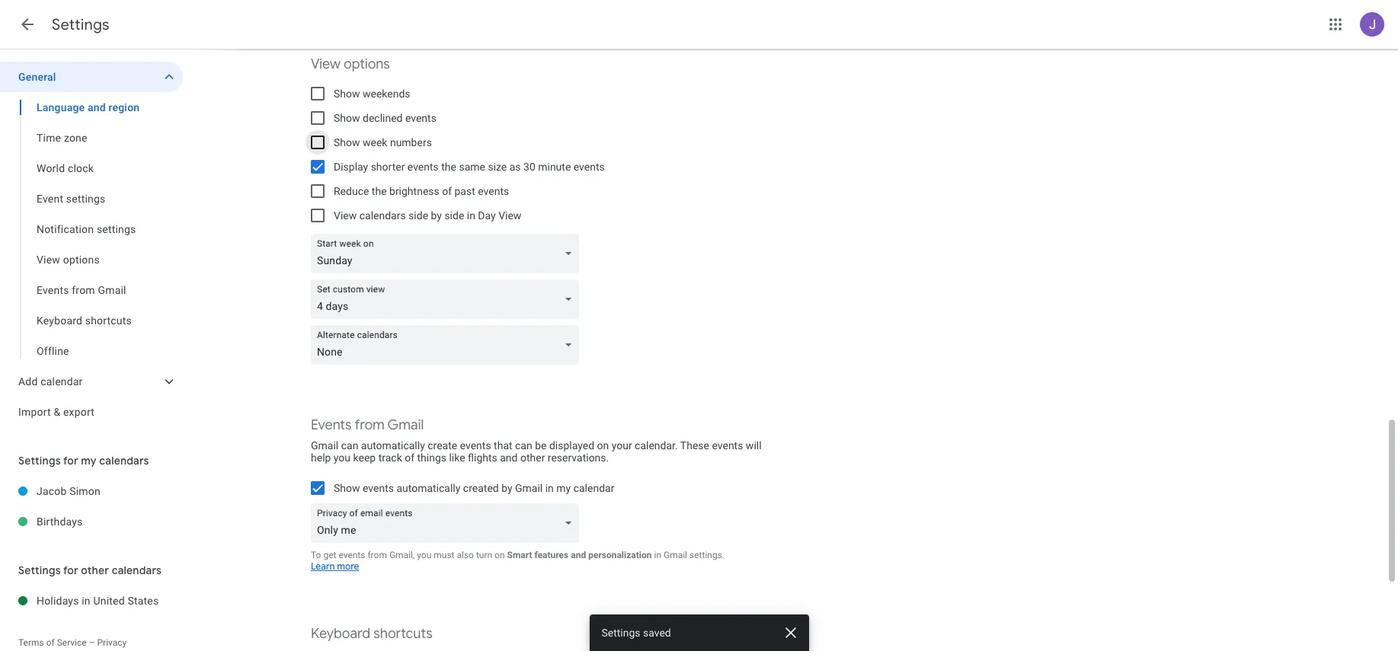 Task type: locate. For each thing, give the bounding box(es) containing it.
in left "united" at bottom left
[[82, 595, 91, 607]]

holidays in united states tree item
[[0, 586, 183, 616]]

side
[[409, 210, 428, 222], [445, 210, 464, 222]]

settings right "notification"
[[97, 223, 136, 235]]

options up the show weekends
[[344, 56, 390, 73]]

can left be
[[515, 440, 532, 452]]

1 horizontal spatial shortcuts
[[374, 626, 433, 643]]

minute
[[538, 161, 571, 173]]

1 vertical spatial automatically
[[397, 482, 461, 495]]

in inside 'link'
[[82, 595, 91, 607]]

0 vertical spatial you
[[334, 452, 351, 464]]

more
[[337, 561, 359, 573]]

1 vertical spatial for
[[63, 564, 78, 578]]

size
[[488, 161, 507, 173]]

None field
[[311, 234, 585, 274], [311, 280, 585, 319], [311, 325, 585, 365], [311, 504, 585, 543], [311, 234, 585, 274], [311, 280, 585, 319], [311, 325, 585, 365], [311, 504, 585, 543]]

options up events from gmail
[[63, 254, 100, 266]]

brightness
[[389, 185, 439, 197]]

of right terms
[[46, 638, 55, 648]]

the
[[441, 161, 456, 173], [372, 185, 387, 197]]

1 horizontal spatial of
[[405, 452, 415, 464]]

help
[[311, 452, 331, 464]]

1 vertical spatial calendar
[[574, 482, 614, 495]]

other
[[520, 452, 545, 464], [81, 564, 109, 578]]

0 vertical spatial options
[[344, 56, 390, 73]]

events inside the events from gmail gmail can automatically create events that can be displayed on your calendar. these events will help you keep track of things like flights and other reservations.
[[311, 417, 352, 434]]

4 show from the top
[[334, 482, 360, 495]]

gmail up track
[[388, 417, 424, 434]]

0 horizontal spatial my
[[81, 454, 97, 468]]

on inside the events from gmail gmail can automatically create events that can be displayed on your calendar. these events will help you keep track of things like flights and other reservations.
[[597, 440, 609, 452]]

in inside to get events from gmail, you must also turn on smart features and personalization in gmail settings. learn more
[[654, 550, 661, 561]]

calendars
[[359, 210, 406, 222], [99, 454, 149, 468], [112, 564, 162, 578]]

0 horizontal spatial other
[[81, 564, 109, 578]]

0 vertical spatial other
[[520, 452, 545, 464]]

of inside the events from gmail gmail can automatically create events that can be displayed on your calendar. these events will help you keep track of things like flights and other reservations.
[[405, 452, 415, 464]]

0 vertical spatial view options
[[311, 56, 390, 73]]

terms
[[18, 638, 44, 648]]

general tree item
[[0, 62, 183, 92]]

events up offline
[[37, 284, 69, 296]]

you left must
[[417, 550, 432, 561]]

day
[[478, 210, 496, 222]]

like
[[449, 452, 465, 464]]

calendars up states
[[112, 564, 162, 578]]

1 vertical spatial the
[[372, 185, 387, 197]]

calendar down reservations.
[[574, 482, 614, 495]]

gmail down be
[[515, 482, 543, 495]]

event
[[37, 193, 63, 205]]

2 vertical spatial and
[[571, 550, 586, 561]]

0 horizontal spatial on
[[495, 550, 505, 561]]

show for show declined events
[[334, 112, 360, 124]]

0 horizontal spatial side
[[409, 210, 428, 222]]

0 vertical spatial shortcuts
[[85, 315, 132, 327]]

show down keep
[[334, 482, 360, 495]]

0 horizontal spatial keyboard
[[37, 315, 82, 327]]

same
[[459, 161, 485, 173]]

view inside tree
[[37, 254, 60, 266]]

settings for settings for my calendars
[[18, 454, 61, 468]]

gmail down notification settings
[[98, 284, 126, 296]]

service
[[57, 638, 87, 648]]

settings for notification settings
[[97, 223, 136, 235]]

in right personalization
[[654, 550, 661, 561]]

1 vertical spatial view options
[[37, 254, 100, 266]]

other up holidays in united states
[[81, 564, 109, 578]]

0 vertical spatial events
[[37, 284, 69, 296]]

gmail
[[98, 284, 126, 296], [388, 417, 424, 434], [311, 440, 338, 452], [515, 482, 543, 495], [664, 550, 687, 561]]

reservations.
[[548, 452, 609, 464]]

1 vertical spatial on
[[495, 550, 505, 561]]

group
[[0, 92, 183, 367]]

region
[[109, 101, 140, 114]]

automatically left create
[[361, 440, 425, 452]]

for up jacob simon
[[63, 454, 78, 468]]

1 horizontal spatial events
[[311, 417, 352, 434]]

1 horizontal spatial other
[[520, 452, 545, 464]]

view options down "notification"
[[37, 254, 100, 266]]

1 vertical spatial settings
[[97, 223, 136, 235]]

0 horizontal spatial keyboard shortcuts
[[37, 315, 132, 327]]

show left weekends
[[334, 88, 360, 100]]

from inside the events from gmail gmail can automatically create events that can be displayed on your calendar. these events will help you keep track of things like flights and other reservations.
[[355, 417, 385, 434]]

from up keep
[[355, 417, 385, 434]]

0 horizontal spatial view options
[[37, 254, 100, 266]]

export
[[63, 406, 95, 418]]

show up display
[[334, 136, 360, 149]]

2 vertical spatial calendars
[[112, 564, 162, 578]]

zone
[[64, 132, 87, 144]]

settings for settings for other calendars
[[18, 564, 61, 578]]

in
[[467, 210, 475, 222], [545, 482, 554, 495], [654, 550, 661, 561], [82, 595, 91, 607]]

2 horizontal spatial and
[[571, 550, 586, 561]]

other right that
[[520, 452, 545, 464]]

gmail left the settings.
[[664, 550, 687, 561]]

1 vertical spatial and
[[500, 452, 518, 464]]

show for show week numbers
[[334, 136, 360, 149]]

0 horizontal spatial can
[[341, 440, 358, 452]]

2 vertical spatial from
[[368, 550, 387, 561]]

0 vertical spatial keyboard shortcuts
[[37, 315, 132, 327]]

display
[[334, 161, 368, 173]]

and right flights
[[500, 452, 518, 464]]

terms of service – privacy
[[18, 638, 127, 648]]

you
[[334, 452, 351, 464], [417, 550, 432, 561]]

automatically down things
[[397, 482, 461, 495]]

for
[[63, 454, 78, 468], [63, 564, 78, 578]]

2 side from the left
[[445, 210, 464, 222]]

add calendar
[[18, 376, 83, 388]]

my
[[81, 454, 97, 468], [556, 482, 571, 495]]

view
[[311, 56, 341, 73], [334, 210, 357, 222], [498, 210, 522, 222], [37, 254, 60, 266]]

view down "notification"
[[37, 254, 60, 266]]

side down reduce the brightness of past events in the top of the page
[[409, 210, 428, 222]]

3 show from the top
[[334, 136, 360, 149]]

0 horizontal spatial options
[[63, 254, 100, 266]]

my up jacob simon tree item
[[81, 454, 97, 468]]

of
[[442, 185, 452, 197], [405, 452, 415, 464], [46, 638, 55, 648]]

settings for settings saved
[[602, 627, 641, 639]]

1 can from the left
[[341, 440, 358, 452]]

personalization
[[588, 550, 652, 561]]

1 vertical spatial from
[[355, 417, 385, 434]]

keyboard
[[37, 315, 82, 327], [311, 626, 370, 643]]

1 vertical spatial keyboard
[[311, 626, 370, 643]]

of left past
[[442, 185, 452, 197]]

1 vertical spatial of
[[405, 452, 415, 464]]

birthdays
[[37, 516, 83, 528]]

and inside to get events from gmail, you must also turn on smart features and personalization in gmail settings. learn more
[[571, 550, 586, 561]]

reduce
[[334, 185, 369, 197]]

1 show from the top
[[334, 88, 360, 100]]

1 horizontal spatial options
[[344, 56, 390, 73]]

keyboard up offline
[[37, 315, 82, 327]]

settings for my calendars
[[18, 454, 149, 468]]

1 horizontal spatial side
[[445, 210, 464, 222]]

0 vertical spatial from
[[72, 284, 95, 296]]

settings up notification settings
[[66, 193, 105, 205]]

the down shorter
[[372, 185, 387, 197]]

0 vertical spatial calendar
[[41, 376, 83, 388]]

and right the features
[[571, 550, 586, 561]]

1 vertical spatial other
[[81, 564, 109, 578]]

in left day
[[467, 210, 475, 222]]

1 horizontal spatial the
[[441, 161, 456, 173]]

calendar.
[[635, 440, 678, 452]]

settings up holidays
[[18, 564, 61, 578]]

can right help
[[341, 440, 358, 452]]

0 vertical spatial by
[[431, 210, 442, 222]]

view options up the show weekends
[[311, 56, 390, 73]]

1 horizontal spatial view options
[[311, 56, 390, 73]]

0 vertical spatial settings
[[66, 193, 105, 205]]

1 vertical spatial events
[[311, 417, 352, 434]]

settings left saved
[[602, 627, 641, 639]]

terms of service link
[[18, 638, 87, 648]]

options
[[344, 56, 390, 73], [63, 254, 100, 266]]

calendar inside tree
[[41, 376, 83, 388]]

side down past
[[445, 210, 464, 222]]

settings right go back icon
[[52, 15, 110, 34]]

simon
[[69, 485, 100, 498]]

and left region
[[88, 101, 106, 114]]

events for events from gmail gmail can automatically create events that can be displayed on your calendar. these events will help you keep track of things like flights and other reservations.
[[311, 417, 352, 434]]

1 vertical spatial calendars
[[99, 454, 149, 468]]

1 horizontal spatial you
[[417, 550, 432, 561]]

0 vertical spatial for
[[63, 454, 78, 468]]

events
[[37, 284, 69, 296], [311, 417, 352, 434]]

on
[[597, 440, 609, 452], [495, 550, 505, 561]]

0 vertical spatial on
[[597, 440, 609, 452]]

my down reservations.
[[556, 482, 571, 495]]

for up holidays
[[63, 564, 78, 578]]

these
[[680, 440, 709, 452]]

events down track
[[363, 482, 394, 495]]

1 horizontal spatial my
[[556, 482, 571, 495]]

holidays in united states
[[37, 595, 159, 607]]

shortcuts
[[85, 315, 132, 327], [374, 626, 433, 643]]

0 horizontal spatial shortcuts
[[85, 315, 132, 327]]

0 vertical spatial calendars
[[359, 210, 406, 222]]

calendars up jacob simon tree item
[[99, 454, 149, 468]]

get
[[323, 550, 336, 561]]

0 horizontal spatial of
[[46, 638, 55, 648]]

events from gmail
[[37, 284, 126, 296]]

calendar up &
[[41, 376, 83, 388]]

from left gmail,
[[368, 550, 387, 561]]

tree
[[0, 62, 183, 427]]

view right day
[[498, 210, 522, 222]]

2 for from the top
[[63, 564, 78, 578]]

settings for event settings
[[66, 193, 105, 205]]

on left your
[[597, 440, 609, 452]]

from down notification settings
[[72, 284, 95, 296]]

can
[[341, 440, 358, 452], [515, 440, 532, 452]]

1 horizontal spatial on
[[597, 440, 609, 452]]

1 horizontal spatial and
[[500, 452, 518, 464]]

on right turn on the bottom
[[495, 550, 505, 561]]

0 vertical spatial automatically
[[361, 440, 425, 452]]

events inside group
[[37, 284, 69, 296]]

notification settings
[[37, 223, 136, 235]]

the left 'same'
[[441, 161, 456, 173]]

0 vertical spatial keyboard
[[37, 315, 82, 327]]

1 horizontal spatial can
[[515, 440, 532, 452]]

view options inside group
[[37, 254, 100, 266]]

settings for other calendars
[[18, 564, 162, 578]]

show
[[334, 88, 360, 100], [334, 112, 360, 124], [334, 136, 360, 149], [334, 482, 360, 495]]

1 vertical spatial keyboard shortcuts
[[311, 626, 433, 643]]

0 vertical spatial my
[[81, 454, 97, 468]]

of right track
[[405, 452, 415, 464]]

by
[[431, 210, 442, 222], [502, 482, 512, 495]]

settings
[[52, 15, 110, 34], [18, 454, 61, 468], [18, 564, 61, 578], [602, 627, 641, 639]]

by right the created
[[502, 482, 512, 495]]

1 vertical spatial shortcuts
[[374, 626, 433, 643]]

2 show from the top
[[334, 112, 360, 124]]

1 vertical spatial you
[[417, 550, 432, 561]]

tree containing general
[[0, 62, 183, 427]]

show week numbers
[[334, 136, 432, 149]]

keyboard down learn more link
[[311, 626, 370, 643]]

0 horizontal spatial by
[[431, 210, 442, 222]]

your
[[612, 440, 632, 452]]

2 horizontal spatial of
[[442, 185, 452, 197]]

show down the show weekends
[[334, 112, 360, 124]]

0 horizontal spatial and
[[88, 101, 106, 114]]

events right the minute
[[574, 161, 605, 173]]

1 vertical spatial options
[[63, 254, 100, 266]]

1 vertical spatial by
[[502, 482, 512, 495]]

events up help
[[311, 417, 352, 434]]

birthdays link
[[37, 507, 183, 537]]

0 horizontal spatial events
[[37, 284, 69, 296]]

settings up jacob
[[18, 454, 61, 468]]

to
[[311, 550, 321, 561]]

from inside to get events from gmail, you must also turn on smart features and personalization in gmail settings. learn more
[[368, 550, 387, 561]]

by down reduce the brightness of past events in the top of the page
[[431, 210, 442, 222]]

calendars down the reduce
[[359, 210, 406, 222]]

0 horizontal spatial calendar
[[41, 376, 83, 388]]

1 vertical spatial my
[[556, 482, 571, 495]]

events right get
[[339, 550, 365, 561]]

event settings
[[37, 193, 105, 205]]

1 horizontal spatial keyboard
[[311, 626, 370, 643]]

jacob
[[37, 485, 67, 498]]

keyboard shortcuts down more
[[311, 626, 433, 643]]

settings saved
[[602, 627, 671, 639]]

events
[[405, 112, 437, 124], [408, 161, 439, 173], [574, 161, 605, 173], [478, 185, 509, 197], [460, 440, 491, 452], [712, 440, 743, 452], [363, 482, 394, 495], [339, 550, 365, 561]]

automatically inside the events from gmail gmail can automatically create events that can be displayed on your calendar. these events will help you keep track of things like flights and other reservations.
[[361, 440, 425, 452]]

0 horizontal spatial you
[[334, 452, 351, 464]]

you right help
[[334, 452, 351, 464]]

clock
[[68, 162, 94, 174]]

keyboard shortcuts down events from gmail
[[37, 315, 132, 327]]

holidays in united states link
[[37, 586, 183, 616]]

0 vertical spatial and
[[88, 101, 106, 114]]

time
[[37, 132, 61, 144]]

1 for from the top
[[63, 454, 78, 468]]

1 horizontal spatial keyboard shortcuts
[[311, 626, 433, 643]]

world
[[37, 162, 65, 174]]



Task type: describe. For each thing, give the bounding box(es) containing it.
you inside to get events from gmail, you must also turn on smart features and personalization in gmail settings. learn more
[[417, 550, 432, 561]]

group containing language and region
[[0, 92, 183, 367]]

created
[[463, 482, 499, 495]]

0 vertical spatial of
[[442, 185, 452, 197]]

past
[[455, 185, 475, 197]]

show for show weekends
[[334, 88, 360, 100]]

reduce the brightness of past events
[[334, 185, 509, 197]]

to get events from gmail, you must also turn on smart features and personalization in gmail settings. learn more
[[311, 550, 725, 573]]

weekends
[[363, 88, 410, 100]]

numbers
[[390, 136, 432, 149]]

calendars for settings for other calendars
[[112, 564, 162, 578]]

features
[[535, 550, 569, 561]]

gmail inside tree
[[98, 284, 126, 296]]

show declined events
[[334, 112, 437, 124]]

you inside the events from gmail gmail can automatically create events that can be displayed on your calendar. these events will help you keep track of things like flights and other reservations.
[[334, 452, 351, 464]]

other inside the events from gmail gmail can automatically create events that can be displayed on your calendar. these events will help you keep track of things like flights and other reservations.
[[520, 452, 545, 464]]

states
[[128, 595, 159, 607]]

privacy
[[97, 638, 127, 648]]

week
[[363, 136, 387, 149]]

1 horizontal spatial calendar
[[574, 482, 614, 495]]

declined
[[363, 112, 403, 124]]

turn
[[476, 550, 492, 561]]

shortcuts inside tree
[[85, 315, 132, 327]]

view down the reduce
[[334, 210, 357, 222]]

displayed
[[549, 440, 594, 452]]

gmail left keep
[[311, 440, 338, 452]]

options inside tree
[[63, 254, 100, 266]]

events left that
[[460, 440, 491, 452]]

import
[[18, 406, 51, 418]]

privacy link
[[97, 638, 127, 648]]

events left will at the bottom right of page
[[712, 440, 743, 452]]

shorter
[[371, 161, 405, 173]]

events down size
[[478, 185, 509, 197]]

2 can from the left
[[515, 440, 532, 452]]

&
[[54, 406, 60, 418]]

calendars for settings for my calendars
[[99, 454, 149, 468]]

from for events from gmail
[[72, 284, 95, 296]]

learn more link
[[311, 561, 359, 573]]

things
[[417, 452, 447, 464]]

on inside to get events from gmail, you must also turn on smart features and personalization in gmail settings. learn more
[[495, 550, 505, 561]]

gmail inside to get events from gmail, you must also turn on smart features and personalization in gmail settings. learn more
[[664, 550, 687, 561]]

world clock
[[37, 162, 94, 174]]

30
[[524, 161, 536, 173]]

jacob simon
[[37, 485, 100, 498]]

offline
[[37, 345, 69, 357]]

from for events from gmail gmail can automatically create events that can be displayed on your calendar. these events will help you keep track of things like flights and other reservations.
[[355, 417, 385, 434]]

smart
[[507, 550, 532, 561]]

events inside to get events from gmail, you must also turn on smart features and personalization in gmail settings. learn more
[[339, 550, 365, 561]]

events from gmail gmail can automatically create events that can be displayed on your calendar. these events will help you keep track of things like flights and other reservations.
[[311, 417, 762, 464]]

learn
[[311, 561, 335, 573]]

as
[[510, 161, 521, 173]]

language
[[37, 101, 85, 114]]

view up the show weekends
[[311, 56, 341, 73]]

0 vertical spatial the
[[441, 161, 456, 173]]

be
[[535, 440, 547, 452]]

add
[[18, 376, 38, 388]]

jacob simon tree item
[[0, 476, 183, 507]]

united
[[93, 595, 125, 607]]

in down reservations.
[[545, 482, 554, 495]]

view calendars side by side in day view
[[334, 210, 522, 222]]

birthdays tree item
[[0, 507, 183, 537]]

general
[[18, 71, 56, 83]]

holidays
[[37, 595, 79, 607]]

0 horizontal spatial the
[[372, 185, 387, 197]]

must
[[434, 550, 455, 561]]

settings for my calendars tree
[[0, 476, 183, 537]]

notification
[[37, 223, 94, 235]]

2 vertical spatial of
[[46, 638, 55, 648]]

time zone
[[37, 132, 87, 144]]

flights
[[468, 452, 497, 464]]

and inside the events from gmail gmail can automatically create events that can be displayed on your calendar. these events will help you keep track of things like flights and other reservations.
[[500, 452, 518, 464]]

go back image
[[18, 15, 37, 34]]

1 horizontal spatial by
[[502, 482, 512, 495]]

import & export
[[18, 406, 95, 418]]

events up numbers
[[405, 112, 437, 124]]

show weekends
[[334, 88, 410, 100]]

and inside tree
[[88, 101, 106, 114]]

create
[[428, 440, 457, 452]]

show events automatically created by gmail in my calendar
[[334, 482, 614, 495]]

also
[[457, 550, 474, 561]]

keep
[[353, 452, 376, 464]]

settings for settings
[[52, 15, 110, 34]]

gmail,
[[389, 550, 415, 561]]

will
[[746, 440, 762, 452]]

language and region
[[37, 101, 140, 114]]

display shorter events the same size as 30 minute events
[[334, 161, 605, 173]]

1 side from the left
[[409, 210, 428, 222]]

track
[[378, 452, 402, 464]]

that
[[494, 440, 512, 452]]

for for my
[[63, 454, 78, 468]]

events up reduce the brightness of past events in the top of the page
[[408, 161, 439, 173]]

for for other
[[63, 564, 78, 578]]

–
[[89, 638, 95, 648]]

saved
[[643, 627, 671, 639]]

settings heading
[[52, 15, 110, 34]]

events for events from gmail
[[37, 284, 69, 296]]

show for show events automatically created by gmail in my calendar
[[334, 482, 360, 495]]

settings.
[[690, 550, 725, 561]]



Task type: vqa. For each thing, say whether or not it's contained in the screenshot.
second side from right
yes



